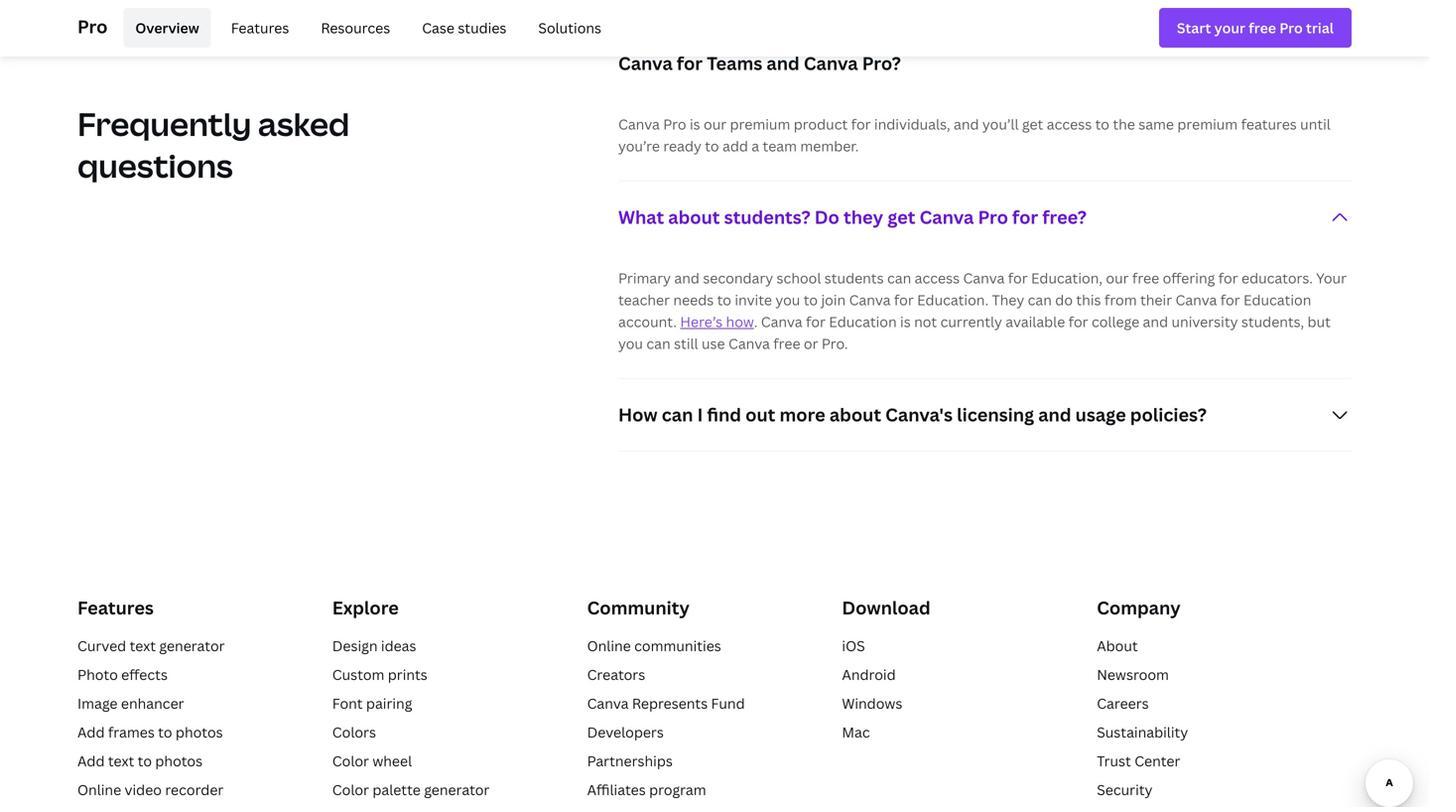 Task type: describe. For each thing, give the bounding box(es) containing it.
community
[[587, 596, 690, 620]]

effects
[[121, 665, 168, 684]]

can right students on the top
[[888, 268, 912, 287]]

windows
[[842, 694, 903, 713]]

until
[[1301, 114, 1331, 133]]

creators link
[[587, 665, 646, 684]]

still
[[674, 334, 699, 353]]

trust center link
[[1097, 752, 1181, 771]]

account.
[[619, 312, 677, 331]]

wheel
[[373, 752, 412, 771]]

about inside the what about students? do they get canva pro for free? dropdown button
[[669, 205, 720, 229]]

the inside is canva for teams available for individuals? what's the difference between canva for teams and canva pro?
[[1071, 27, 1100, 51]]

explore
[[332, 596, 399, 620]]

fund
[[711, 694, 745, 713]]

do
[[815, 205, 840, 229]]

add
[[723, 136, 749, 155]]

solutions link
[[527, 8, 614, 48]]

represents
[[632, 694, 708, 713]]

add frames to photos link
[[77, 723, 223, 742]]

to left same
[[1096, 114, 1110, 133]]

what about students? do they get canva pro for free?
[[619, 205, 1087, 229]]

prints
[[388, 665, 428, 684]]

overview
[[135, 18, 199, 37]]

to left add
[[705, 136, 719, 155]]

teacher
[[619, 290, 670, 309]]

mac
[[842, 723, 870, 742]]

education inside primary and secondary school students can access canva for education, our free offering for educators. your teacher needs to invite you to join canva for education. they can do this from their canva for education account.
[[1244, 290, 1312, 309]]

between
[[1199, 27, 1275, 51]]

can inside "dropdown button"
[[662, 402, 693, 427]]

your
[[1317, 268, 1347, 287]]

palette
[[373, 781, 421, 799]]

1 add from the top
[[77, 723, 105, 742]]

education.
[[918, 290, 989, 309]]

canva's
[[886, 402, 953, 427]]

can left do on the top
[[1028, 290, 1052, 309]]

1 vertical spatial features
[[77, 596, 154, 620]]

and inside primary and secondary school students can access canva for education, our free offering for educators. your teacher needs to invite you to join canva for education. they can do this from their canva for education account.
[[675, 268, 700, 287]]

affiliates program link
[[587, 781, 707, 799]]

frequently asked questions
[[77, 102, 350, 187]]

currently
[[941, 312, 1003, 331]]

free inside primary and secondary school students can access canva for education, our free offering for educators. your teacher needs to invite you to join canva for education. they can do this from their canva for education account.
[[1133, 268, 1160, 287]]

about newsroom careers sustainability trust center security
[[1097, 637, 1189, 799]]

member.
[[801, 136, 859, 155]]

case
[[422, 18, 455, 37]]

and inside . canva for education is not currently available for college and university students, but you can still use canva free or pro.
[[1143, 312, 1169, 331]]

case studies link
[[410, 8, 519, 48]]

careers link
[[1097, 694, 1149, 713]]

policies?
[[1131, 402, 1207, 427]]

access inside the canva pro is our premium product for individuals, and you'll get access to the same premium features until you're ready to add a team member.
[[1047, 114, 1092, 133]]

get inside the what about students? do they get canva pro for free? dropdown button
[[888, 205, 916, 229]]

pairing
[[366, 694, 412, 713]]

video
[[125, 781, 162, 799]]

add text to photos link
[[77, 752, 203, 771]]

out
[[746, 402, 776, 427]]

pro?
[[863, 51, 901, 75]]

features inside 'menu bar'
[[231, 18, 289, 37]]

their
[[1141, 290, 1173, 309]]

font
[[332, 694, 363, 713]]

here's
[[681, 312, 723, 331]]

online video recorder link
[[77, 781, 224, 799]]

image enhancer link
[[77, 694, 184, 713]]

how can i find out more about canva's licensing and usage policies?
[[619, 402, 1207, 427]]

what
[[619, 205, 664, 229]]

. canva for education is not currently available for college and university students, but you can still use canva free or pro.
[[619, 312, 1331, 353]]

available inside . canva for education is not currently available for college and university students, but you can still use canva free or pro.
[[1006, 312, 1066, 331]]

licensing
[[957, 402, 1035, 427]]

primary and secondary school students can access canva for education, our free offering for educators. your teacher needs to invite you to join canva for education. they can do this from their canva for education account.
[[619, 268, 1347, 331]]

is inside . canva for education is not currently available for college and university students, but you can still use canva free or pro.
[[901, 312, 911, 331]]

pro inside the canva pro is our premium product for individuals, and you'll get access to the same premium features until you're ready to add a team member.
[[664, 114, 687, 133]]

is inside the canva pro is our premium product for individuals, and you'll get access to the same premium features until you're ready to add a team member.
[[690, 114, 701, 133]]

case studies
[[422, 18, 507, 37]]

2 color from the top
[[332, 781, 369, 799]]

menu bar inside pro 'element'
[[116, 8, 614, 48]]

0 vertical spatial text
[[130, 637, 156, 656]]

colors link
[[332, 723, 376, 742]]

primary
[[619, 268, 671, 287]]

usage
[[1076, 402, 1127, 427]]

pro inside pro 'element'
[[77, 14, 108, 39]]

photo effects link
[[77, 665, 168, 684]]

do
[[1056, 290, 1073, 309]]

curved
[[77, 637, 126, 656]]

a
[[752, 136, 760, 155]]

photo
[[77, 665, 118, 684]]

online inside curved text generator photo effects image enhancer add frames to photos add text to photos online video recorder
[[77, 781, 121, 799]]

product
[[794, 114, 848, 133]]

newsroom link
[[1097, 665, 1170, 684]]

newsroom
[[1097, 665, 1170, 684]]

is canva for teams available for individuals? what's the difference between canva for teams and canva pro? button
[[619, 4, 1352, 99]]

this
[[1077, 290, 1102, 309]]

generator inside curved text generator photo effects image enhancer add frames to photos add text to photos online video recorder
[[159, 637, 225, 656]]

online communities creators canva represents fund developers partnerships affiliates program
[[587, 637, 745, 799]]

canva pro is our premium product for individuals, and you'll get access to the same premium features until you're ready to add a team member.
[[619, 114, 1331, 155]]

to up here's how
[[717, 290, 732, 309]]

ios link
[[842, 637, 865, 656]]

what about students? do they get canva pro for free? button
[[619, 182, 1352, 253]]

not
[[915, 312, 938, 331]]

font pairing link
[[332, 694, 412, 713]]

asked
[[258, 102, 350, 145]]

studies
[[458, 18, 507, 37]]

developers link
[[587, 723, 664, 742]]



Task type: locate. For each thing, give the bounding box(es) containing it.
and inside "dropdown button"
[[1039, 402, 1072, 427]]

0 vertical spatial color
[[332, 752, 369, 771]]

here's how
[[681, 312, 754, 331]]

download
[[842, 596, 931, 620]]

about inside "how can i find out more about canva's licensing and usage policies?" "dropdown button"
[[830, 402, 882, 427]]

education up the pro.
[[829, 312, 897, 331]]

text down frames
[[108, 752, 134, 771]]

access
[[1047, 114, 1092, 133], [915, 268, 960, 287]]

pro left free?
[[979, 205, 1009, 229]]

1 horizontal spatial available
[[1006, 312, 1066, 331]]

menu bar
[[116, 8, 614, 48]]

1 horizontal spatial features
[[231, 18, 289, 37]]

available down they
[[1006, 312, 1066, 331]]

0 horizontal spatial is
[[690, 114, 701, 133]]

0 vertical spatial free
[[1133, 268, 1160, 287]]

0 horizontal spatial premium
[[730, 114, 791, 133]]

android link
[[842, 665, 896, 684]]

and inside the canva pro is our premium product for individuals, and you'll get access to the same premium features until you're ready to add a team member.
[[954, 114, 980, 133]]

1 vertical spatial our
[[1106, 268, 1129, 287]]

and down their
[[1143, 312, 1169, 331]]

secondary
[[703, 268, 774, 287]]

teams
[[726, 27, 782, 51], [707, 51, 763, 75]]

0 vertical spatial about
[[669, 205, 720, 229]]

0 horizontal spatial the
[[1071, 27, 1100, 51]]

solutions
[[539, 18, 602, 37]]

pro.
[[822, 334, 848, 353]]

1 horizontal spatial online
[[587, 637, 631, 656]]

you inside . canva for education is not currently available for college and university students, but you can still use canva free or pro.
[[619, 334, 643, 353]]

can
[[888, 268, 912, 287], [1028, 290, 1052, 309], [647, 334, 671, 353], [662, 402, 693, 427]]

the right what's
[[1071, 27, 1100, 51]]

is canva pro available to teams? region
[[619, 0, 1352, 17]]

curved text generator link
[[77, 637, 225, 656]]

0 horizontal spatial online
[[77, 781, 121, 799]]

education down the educators.
[[1244, 290, 1312, 309]]

to left join at the top right
[[804, 290, 818, 309]]

use
[[702, 334, 725, 353]]

free?
[[1043, 205, 1087, 229]]

developers
[[587, 723, 664, 742]]

0 vertical spatial our
[[704, 114, 727, 133]]

0 horizontal spatial about
[[669, 205, 720, 229]]

0 vertical spatial the
[[1071, 27, 1100, 51]]

0 horizontal spatial available
[[786, 27, 864, 51]]

i
[[698, 402, 703, 427]]

you down school
[[776, 290, 801, 309]]

1 vertical spatial about
[[830, 402, 882, 427]]

1 vertical spatial free
[[774, 334, 801, 353]]

0 vertical spatial education
[[1244, 290, 1312, 309]]

0 horizontal spatial features
[[77, 596, 154, 620]]

0 horizontal spatial free
[[774, 334, 801, 353]]

available inside is canva for teams available for individuals? what's the difference between canva for teams and canva pro?
[[786, 27, 864, 51]]

windows link
[[842, 694, 903, 713]]

they
[[992, 290, 1025, 309]]

photos down enhancer
[[176, 723, 223, 742]]

1 premium from the left
[[730, 114, 791, 133]]

canva
[[637, 27, 692, 51], [619, 51, 673, 75], [804, 51, 858, 75], [619, 114, 660, 133], [920, 205, 974, 229], [964, 268, 1005, 287], [850, 290, 891, 309], [1176, 290, 1218, 309], [761, 312, 803, 331], [729, 334, 770, 353], [587, 694, 629, 713]]

how
[[726, 312, 754, 331]]

can left i
[[662, 402, 693, 427]]

0 vertical spatial add
[[77, 723, 105, 742]]

education inside . canva for education is not currently available for college and university students, but you can still use canva free or pro.
[[829, 312, 897, 331]]

you
[[776, 290, 801, 309], [619, 334, 643, 353]]

pro inside the what about students? do they get canva pro for free? dropdown button
[[979, 205, 1009, 229]]

.
[[754, 312, 758, 331]]

0 horizontal spatial access
[[915, 268, 960, 287]]

our up from
[[1106, 268, 1129, 287]]

needs
[[674, 290, 714, 309]]

color down color wheel link
[[332, 781, 369, 799]]

is left not
[[901, 312, 911, 331]]

about right what
[[669, 205, 720, 229]]

2 vertical spatial pro
[[979, 205, 1009, 229]]

college
[[1092, 312, 1140, 331]]

premium
[[730, 114, 791, 133], [1178, 114, 1238, 133]]

1 horizontal spatial generator
[[424, 781, 490, 799]]

1 vertical spatial access
[[915, 268, 960, 287]]

1 vertical spatial generator
[[424, 781, 490, 799]]

and inside is canva for teams available for individuals? what's the difference between canva for teams and canva pro?
[[767, 51, 800, 75]]

1 vertical spatial add
[[77, 752, 105, 771]]

android
[[842, 665, 896, 684]]

educators.
[[1242, 268, 1314, 287]]

resources
[[321, 18, 390, 37]]

generator right palette
[[424, 781, 490, 799]]

online inside online communities creators canva represents fund developers partnerships affiliates program
[[587, 637, 631, 656]]

0 vertical spatial online
[[587, 637, 631, 656]]

1 color from the top
[[332, 752, 369, 771]]

0 vertical spatial photos
[[176, 723, 223, 742]]

you inside primary and secondary school students can access canva for education, our free offering for educators. your teacher needs to invite you to join canva for education. they can do this from their canva for education account.
[[776, 290, 801, 309]]

sustainability link
[[1097, 723, 1189, 742]]

1 horizontal spatial premium
[[1178, 114, 1238, 133]]

access inside primary and secondary school students can access canva for education, our free offering for educators. your teacher needs to invite you to join canva for education. they can do this from their canva for education account.
[[915, 268, 960, 287]]

features right overview
[[231, 18, 289, 37]]

color palette generator link
[[332, 781, 490, 799]]

ready
[[664, 136, 702, 155]]

0 vertical spatial is
[[690, 114, 701, 133]]

security link
[[1097, 781, 1153, 799]]

1 vertical spatial you
[[619, 334, 643, 353]]

0 vertical spatial features
[[231, 18, 289, 37]]

partnerships link
[[587, 752, 673, 771]]

our inside the canva pro is our premium product for individuals, and you'll get access to the same premium features until you're ready to add a team member.
[[704, 114, 727, 133]]

students
[[825, 268, 884, 287]]

photos
[[176, 723, 223, 742], [155, 752, 203, 771]]

about right more
[[830, 402, 882, 427]]

is canva for teams available for individuals? what's the difference between canva for teams and canva pro?
[[619, 27, 1275, 75]]

image
[[77, 694, 118, 713]]

about
[[1097, 637, 1139, 656]]

0 vertical spatial access
[[1047, 114, 1092, 133]]

text up effects
[[130, 637, 156, 656]]

individuals,
[[875, 114, 951, 133]]

canva inside the canva pro is our premium product for individuals, and you'll get access to the same premium features until you're ready to add a team member.
[[619, 114, 660, 133]]

frequently
[[77, 102, 252, 145]]

0 vertical spatial available
[[786, 27, 864, 51]]

1 vertical spatial get
[[888, 205, 916, 229]]

can inside . canva for education is not currently available for college and university students, but you can still use canva free or pro.
[[647, 334, 671, 353]]

trust
[[1097, 752, 1132, 771]]

1 horizontal spatial our
[[1106, 268, 1129, 287]]

generator up effects
[[159, 637, 225, 656]]

resources link
[[309, 8, 402, 48]]

get right you'll on the right of page
[[1023, 114, 1044, 133]]

0 horizontal spatial pro
[[77, 14, 108, 39]]

our up add
[[704, 114, 727, 133]]

generator
[[159, 637, 225, 656], [424, 781, 490, 799]]

2 premium from the left
[[1178, 114, 1238, 133]]

team
[[763, 136, 797, 155]]

design ideas link
[[332, 637, 417, 656]]

careers
[[1097, 694, 1149, 713]]

1 vertical spatial available
[[1006, 312, 1066, 331]]

frames
[[108, 723, 155, 742]]

and left you'll on the right of page
[[954, 114, 980, 133]]

the inside the canva pro is our premium product for individuals, and you'll get access to the same premium features until you're ready to add a team member.
[[1113, 114, 1136, 133]]

and up product
[[767, 51, 800, 75]]

1 vertical spatial online
[[77, 781, 121, 799]]

students?
[[724, 205, 811, 229]]

0 horizontal spatial our
[[704, 114, 727, 133]]

premium right same
[[1178, 114, 1238, 133]]

1 horizontal spatial get
[[1023, 114, 1044, 133]]

here's how link
[[681, 312, 754, 331]]

company
[[1097, 596, 1181, 620]]

0 horizontal spatial get
[[888, 205, 916, 229]]

free left or at top
[[774, 334, 801, 353]]

0 horizontal spatial you
[[619, 334, 643, 353]]

design
[[332, 637, 378, 656]]

0 horizontal spatial generator
[[159, 637, 225, 656]]

pro left overview link
[[77, 14, 108, 39]]

2 horizontal spatial pro
[[979, 205, 1009, 229]]

ios
[[842, 637, 865, 656]]

1 vertical spatial is
[[901, 312, 911, 331]]

to down enhancer
[[158, 723, 172, 742]]

custom prints link
[[332, 665, 428, 684]]

free
[[1133, 268, 1160, 287], [774, 334, 801, 353]]

how
[[619, 402, 658, 427]]

1 horizontal spatial pro
[[664, 114, 687, 133]]

color wheel link
[[332, 752, 412, 771]]

students,
[[1242, 312, 1305, 331]]

photos up recorder
[[155, 752, 203, 771]]

premium up the a at the right top of the page
[[730, 114, 791, 133]]

difference
[[1104, 27, 1195, 51]]

is up ready
[[690, 114, 701, 133]]

you down account. at the top of the page
[[619, 334, 643, 353]]

1 vertical spatial education
[[829, 312, 897, 331]]

you'll
[[983, 114, 1019, 133]]

creators
[[587, 665, 646, 684]]

online left video
[[77, 781, 121, 799]]

colors
[[332, 723, 376, 742]]

design ideas custom prints font pairing colors color wheel color palette generator
[[332, 637, 490, 799]]

0 vertical spatial generator
[[159, 637, 225, 656]]

0 vertical spatial get
[[1023, 114, 1044, 133]]

color down colors link
[[332, 752, 369, 771]]

1 horizontal spatial the
[[1113, 114, 1136, 133]]

get inside the canva pro is our premium product for individuals, and you'll get access to the same premium features until you're ready to add a team member.
[[1023, 114, 1044, 133]]

1 horizontal spatial about
[[830, 402, 882, 427]]

security
[[1097, 781, 1153, 799]]

available up product
[[786, 27, 864, 51]]

recorder
[[165, 781, 224, 799]]

1 horizontal spatial access
[[1047, 114, 1092, 133]]

free inside . canva for education is not currently available for college and university students, but you can still use canva free or pro.
[[774, 334, 801, 353]]

but
[[1308, 312, 1331, 331]]

is
[[690, 114, 701, 133], [901, 312, 911, 331]]

access up education.
[[915, 268, 960, 287]]

1 horizontal spatial you
[[776, 290, 801, 309]]

and up 'needs'
[[675, 268, 700, 287]]

they
[[844, 205, 884, 229]]

1 vertical spatial text
[[108, 752, 134, 771]]

the left same
[[1113, 114, 1136, 133]]

pro up ready
[[664, 114, 687, 133]]

for
[[696, 27, 722, 51], [868, 27, 894, 51], [677, 51, 703, 75], [852, 114, 871, 133], [1013, 205, 1039, 229], [1009, 268, 1028, 287], [1219, 268, 1239, 287], [894, 290, 914, 309], [1221, 290, 1241, 309], [806, 312, 826, 331], [1069, 312, 1089, 331]]

and left usage in the right of the page
[[1039, 402, 1072, 427]]

free up their
[[1133, 268, 1160, 287]]

canva inside online communities creators canva represents fund developers partnerships affiliates program
[[587, 694, 629, 713]]

ios android windows mac
[[842, 637, 903, 742]]

1 horizontal spatial education
[[1244, 290, 1312, 309]]

1 vertical spatial photos
[[155, 752, 203, 771]]

can down account. at the top of the page
[[647, 334, 671, 353]]

features up curved on the bottom left of the page
[[77, 596, 154, 620]]

what's
[[1007, 27, 1067, 51]]

education,
[[1032, 268, 1103, 287]]

our inside primary and secondary school students can access canva for education, our free offering for educators. your teacher needs to invite you to join canva for education. they can do this from their canva for education account.
[[1106, 268, 1129, 287]]

online up creators link
[[587, 637, 631, 656]]

0 horizontal spatial education
[[829, 312, 897, 331]]

about
[[669, 205, 720, 229], [830, 402, 882, 427]]

2 add from the top
[[77, 752, 105, 771]]

school
[[777, 268, 822, 287]]

to up video
[[138, 752, 152, 771]]

menu bar containing overview
[[116, 8, 614, 48]]

access right you'll on the right of page
[[1047, 114, 1092, 133]]

generator inside design ideas custom prints font pairing colors color wheel color palette generator
[[424, 781, 490, 799]]

0 vertical spatial you
[[776, 290, 801, 309]]

center
[[1135, 752, 1181, 771]]

get right they on the right of page
[[888, 205, 916, 229]]

for inside the canva pro is our premium product for individuals, and you'll get access to the same premium features until you're ready to add a team member.
[[852, 114, 871, 133]]

1 horizontal spatial free
[[1133, 268, 1160, 287]]

1 horizontal spatial is
[[901, 312, 911, 331]]

ideas
[[381, 637, 417, 656]]

1 vertical spatial color
[[332, 781, 369, 799]]

enhancer
[[121, 694, 184, 713]]

1 vertical spatial the
[[1113, 114, 1136, 133]]

color
[[332, 752, 369, 771], [332, 781, 369, 799]]

1 vertical spatial pro
[[664, 114, 687, 133]]

overview link
[[124, 8, 211, 48]]

pro element
[[77, 0, 1352, 56]]

0 vertical spatial pro
[[77, 14, 108, 39]]



Task type: vqa. For each thing, say whether or not it's contained in the screenshot.


